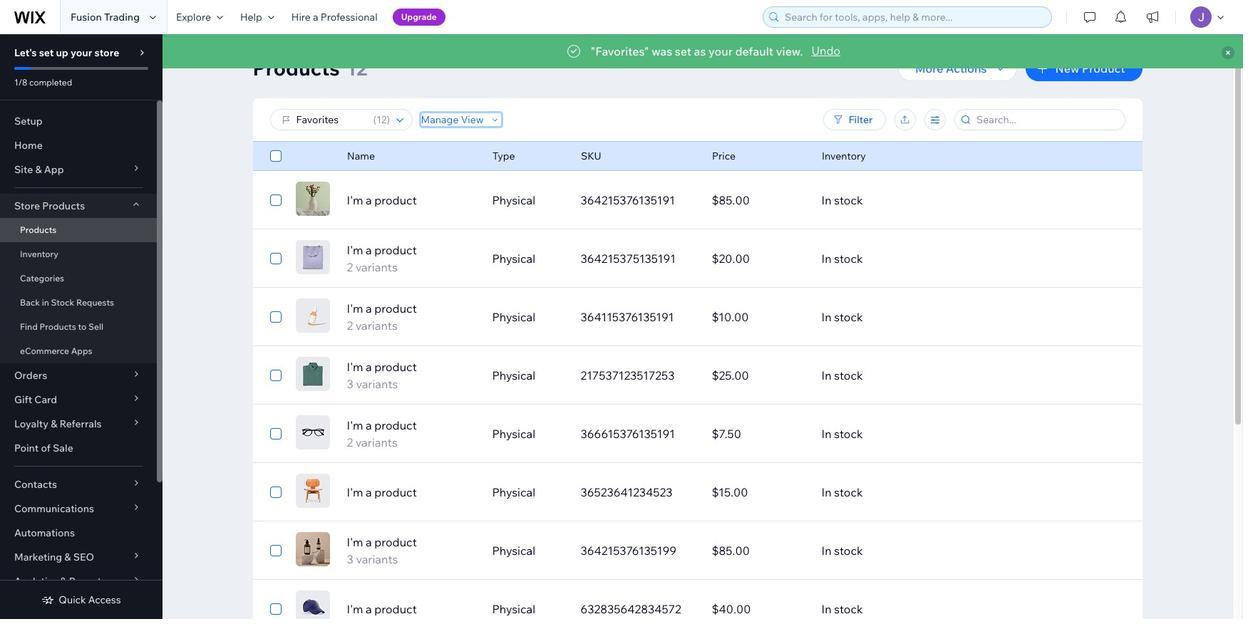Task type: describe. For each thing, give the bounding box(es) containing it.
in stock for 632835642834572
[[822, 603, 863, 617]]

point of sale
[[14, 442, 73, 455]]

in for 217537123517253
[[822, 369, 832, 383]]

physical for 364115376135191
[[492, 310, 536, 324]]

7 product from the top
[[375, 536, 417, 550]]

quick
[[59, 594, 86, 607]]

in stock link for 632835642834572
[[813, 593, 1083, 620]]

in stock link for 364115376135191
[[813, 300, 1083, 334]]

364215376135191
[[581, 193, 675, 208]]

home
[[14, 139, 43, 152]]

physical link for 364215375135191
[[484, 242, 572, 276]]

upgrade button
[[393, 9, 446, 26]]

quick access
[[59, 594, 121, 607]]

1 horizontal spatial inventory
[[822, 150, 866, 163]]

price
[[712, 150, 736, 163]]

in for 364215376135191
[[822, 193, 832, 208]]

help
[[240, 11, 262, 24]]

hire a professional link
[[283, 0, 386, 34]]

sidebar element
[[0, 34, 163, 620]]

i'm a product for 364215376135191
[[347, 193, 417, 208]]

$85.00 link for 364215376135199
[[704, 534, 813, 568]]

$85.00 for 364215376135199
[[712, 544, 750, 558]]

& for analytics
[[60, 576, 67, 588]]

in for 364215376135199
[[822, 544, 832, 558]]

undo link
[[812, 42, 841, 59]]

new product button
[[1026, 56, 1143, 81]]

automations link
[[0, 521, 157, 546]]

requests
[[76, 297, 114, 308]]

analytics
[[14, 576, 58, 588]]

contacts button
[[0, 473, 157, 497]]

let's set up your store
[[14, 46, 119, 59]]

products link
[[0, 218, 157, 242]]

4 i'm from the top
[[347, 360, 363, 374]]

marketing
[[14, 551, 62, 564]]

products inside dropdown button
[[42, 200, 85, 213]]

physical for 366615376135191
[[492, 427, 536, 441]]

site & app
[[14, 163, 64, 176]]

$40.00
[[712, 603, 751, 617]]

site
[[14, 163, 33, 176]]

in for 36523641234523
[[822, 486, 832, 500]]

back in stock requests
[[20, 297, 114, 308]]

in for 364115376135191
[[822, 310, 832, 324]]

366615376135191 link
[[572, 417, 704, 451]]

in stock for 364215376135191
[[822, 193, 863, 208]]

was
[[652, 44, 673, 58]]

632835642834572 link
[[572, 593, 704, 620]]

364115376135191 link
[[572, 300, 704, 334]]

in stock link for 366615376135191
[[813, 417, 1083, 451]]

stock for 364215375135191
[[835, 252, 863, 266]]

setup
[[14, 115, 43, 128]]

product
[[1083, 61, 1126, 76]]

6 product from the top
[[375, 486, 417, 500]]

manage view
[[421, 113, 484, 126]]

default
[[736, 44, 774, 58]]

in stock for 366615376135191
[[822, 427, 863, 441]]

setup link
[[0, 109, 157, 133]]

i'm a product for 36523641234523
[[347, 486, 417, 500]]

hire
[[292, 11, 311, 24]]

your inside alert
[[709, 44, 733, 58]]

inventory link
[[0, 242, 157, 267]]

364215376135191 link
[[572, 183, 704, 218]]

Unsaved view field
[[292, 110, 369, 130]]

gift card
[[14, 394, 57, 407]]

12 for products 12
[[346, 56, 368, 81]]

marketing & seo
[[14, 551, 94, 564]]

seo
[[73, 551, 94, 564]]

i'm a product 2 variants for 364215375135191
[[347, 243, 417, 275]]

in stock for 364215375135191
[[822, 252, 863, 266]]

variants for 366615376135191
[[356, 436, 398, 450]]

ecommerce apps
[[20, 346, 92, 357]]

site & app button
[[0, 158, 157, 182]]

more actions button
[[899, 56, 1017, 81]]

physical for 364215376135199
[[492, 544, 536, 558]]

ecommerce apps link
[[0, 339, 157, 364]]

12 for ( 12 )
[[376, 113, 386, 126]]

"favorites"
[[591, 44, 649, 58]]

in for 632835642834572
[[822, 603, 832, 617]]

upgrade
[[401, 11, 437, 22]]

physical for 364215375135191
[[492, 252, 536, 266]]

filter
[[849, 113, 873, 126]]

2 product from the top
[[375, 243, 417, 257]]

products 12
[[253, 56, 368, 81]]

$10.00 link
[[704, 300, 813, 334]]

1/8 completed
[[14, 77, 72, 88]]

a inside hire a professional link
[[313, 11, 319, 24]]

364215376135199
[[581, 544, 677, 558]]

in stock link for 364215375135191
[[813, 242, 1083, 276]]

card
[[34, 394, 57, 407]]

& for loyalty
[[51, 418, 57, 431]]

store
[[94, 46, 119, 59]]

36523641234523 link
[[572, 476, 704, 510]]

stock for 364215376135199
[[835, 544, 863, 558]]

hire a professional
[[292, 11, 378, 24]]

reports
[[69, 576, 106, 588]]

physical link for 364115376135191
[[484, 300, 572, 334]]

stock for 366615376135191
[[835, 427, 863, 441]]

217537123517253 link
[[572, 359, 704, 393]]

8 product from the top
[[375, 603, 417, 617]]

$7.50 link
[[704, 417, 813, 451]]

communications
[[14, 503, 94, 516]]

products up ecommerce apps
[[40, 322, 76, 332]]

new
[[1056, 61, 1080, 76]]

i'm a product 2 variants for 364115376135191
[[347, 302, 417, 333]]

as
[[694, 44, 706, 58]]

in stock for 364215376135199
[[822, 544, 863, 558]]

i'm a product 3 variants for 364215376135199
[[347, 536, 417, 567]]

1/8
[[14, 77, 27, 88]]

1 i'm from the top
[[347, 193, 363, 208]]

stock
[[51, 297, 74, 308]]

point of sale link
[[0, 436, 157, 461]]

quick access button
[[42, 594, 121, 607]]

3 for 364215376135199
[[347, 553, 354, 567]]

store products button
[[0, 194, 157, 218]]

completed
[[29, 77, 72, 88]]

$25.00
[[712, 369, 749, 383]]

in stock for 364115376135191
[[822, 310, 863, 324]]

manage view button
[[421, 113, 501, 126]]



Task type: vqa. For each thing, say whether or not it's contained in the screenshot.


Task type: locate. For each thing, give the bounding box(es) containing it.
2 3 from the top
[[347, 553, 354, 567]]

3 i'm a product from the top
[[347, 603, 417, 617]]

12 right unsaved view field
[[376, 113, 386, 126]]

loyalty & referrals button
[[0, 412, 157, 436]]

1 horizontal spatial your
[[709, 44, 733, 58]]

analytics & reports button
[[0, 570, 157, 594]]

3 i'm from the top
[[347, 302, 363, 316]]

& for marketing
[[64, 551, 71, 564]]

communications button
[[0, 497, 157, 521]]

(
[[373, 113, 376, 126]]

& right loyalty
[[51, 418, 57, 431]]

6 in stock link from the top
[[813, 476, 1083, 510]]

1 vertical spatial 12
[[376, 113, 386, 126]]

inventory up categories
[[20, 249, 58, 260]]

4 physical from the top
[[492, 369, 536, 383]]

( 12 )
[[373, 113, 390, 126]]

orders
[[14, 369, 47, 382]]

back in stock requests link
[[0, 291, 157, 315]]

of
[[41, 442, 51, 455]]

2 vertical spatial 2
[[347, 436, 353, 450]]

0 vertical spatial 12
[[346, 56, 368, 81]]

0 vertical spatial 2
[[347, 260, 353, 275]]

categories
[[20, 273, 64, 284]]

2 in from the top
[[822, 252, 832, 266]]

1 horizontal spatial 12
[[376, 113, 386, 126]]

variants for 364215376135199
[[356, 553, 398, 567]]

app
[[44, 163, 64, 176]]

stock for 364215376135191
[[835, 193, 863, 208]]

& up quick
[[60, 576, 67, 588]]

6 i'm from the top
[[347, 486, 363, 500]]

set left up
[[39, 46, 54, 59]]

stock for 36523641234523
[[835, 486, 863, 500]]

up
[[56, 46, 68, 59]]

8 physical from the top
[[492, 603, 536, 617]]

0 horizontal spatial your
[[71, 46, 92, 59]]

"favorites" was set as your default view.
[[591, 44, 803, 58]]

Search for tools, apps, help & more... field
[[781, 7, 1048, 27]]

1 physical from the top
[[492, 193, 536, 208]]

physical for 36523641234523
[[492, 486, 536, 500]]

4 stock from the top
[[835, 369, 863, 383]]

physical for 632835642834572
[[492, 603, 536, 617]]

physical link for 217537123517253
[[484, 359, 572, 393]]

categories link
[[0, 267, 157, 291]]

6 in from the top
[[822, 486, 832, 500]]

4 in stock from the top
[[822, 369, 863, 383]]

access
[[88, 594, 121, 607]]

& inside popup button
[[51, 418, 57, 431]]

0 vertical spatial $85.00 link
[[704, 183, 813, 218]]

variants for 217537123517253
[[356, 377, 398, 392]]

8 i'm from the top
[[347, 603, 363, 617]]

5 product from the top
[[375, 419, 417, 433]]

1 horizontal spatial set
[[675, 44, 692, 58]]

0 horizontal spatial 12
[[346, 56, 368, 81]]

referrals
[[60, 418, 102, 431]]

6 in stock from the top
[[822, 486, 863, 500]]

3 physical from the top
[[492, 310, 536, 324]]

in stock for 217537123517253
[[822, 369, 863, 383]]

1 stock from the top
[[835, 193, 863, 208]]

7 physical from the top
[[492, 544, 536, 558]]

physical link for 36523641234523
[[484, 476, 572, 510]]

your right as
[[709, 44, 733, 58]]

in stock
[[822, 193, 863, 208], [822, 252, 863, 266], [822, 310, 863, 324], [822, 369, 863, 383], [822, 427, 863, 441], [822, 486, 863, 500], [822, 544, 863, 558], [822, 603, 863, 617]]

view
[[461, 113, 484, 126]]

in stock link for 217537123517253
[[813, 359, 1083, 393]]

alert containing undo
[[163, 34, 1244, 68]]

1 vertical spatial i'm a product link
[[338, 484, 484, 501]]

0 vertical spatial i'm a product link
[[338, 192, 484, 209]]

3 2 from the top
[[347, 436, 353, 450]]

1 i'm a product from the top
[[347, 193, 417, 208]]

stock for 364115376135191
[[835, 310, 863, 324]]

alert
[[163, 34, 1244, 68]]

1 in stock from the top
[[822, 193, 863, 208]]

variants for 364115376135191
[[356, 319, 398, 333]]

1 vertical spatial $85.00
[[712, 544, 750, 558]]

name
[[347, 150, 375, 163]]

store
[[14, 200, 40, 213]]

your right up
[[71, 46, 92, 59]]

None checkbox
[[270, 192, 281, 209], [270, 250, 281, 267], [270, 309, 281, 326], [270, 367, 281, 384], [270, 426, 281, 443], [270, 601, 281, 618], [270, 192, 281, 209], [270, 250, 281, 267], [270, 309, 281, 326], [270, 367, 281, 384], [270, 426, 281, 443], [270, 601, 281, 618]]

1 in stock link from the top
[[813, 183, 1083, 218]]

products down "store"
[[20, 225, 57, 235]]

more actions
[[916, 61, 987, 76]]

)
[[386, 113, 390, 126]]

1 $85.00 link from the top
[[704, 183, 813, 218]]

1 vertical spatial i'm a product 2 variants
[[347, 302, 417, 333]]

trading
[[104, 11, 140, 24]]

0 horizontal spatial set
[[39, 46, 54, 59]]

view.
[[776, 44, 803, 58]]

$85.00 link for 364215376135191
[[704, 183, 813, 218]]

8 stock from the top
[[835, 603, 863, 617]]

point
[[14, 442, 39, 455]]

2 for 364115376135191
[[347, 319, 353, 333]]

0 vertical spatial i'm a product 3 variants
[[347, 360, 417, 392]]

1 vertical spatial inventory
[[20, 249, 58, 260]]

8 in from the top
[[822, 603, 832, 617]]

i'm a product
[[347, 193, 417, 208], [347, 486, 417, 500], [347, 603, 417, 617]]

2 vertical spatial i'm a product link
[[338, 601, 484, 618]]

i'm a product 3 variants
[[347, 360, 417, 392], [347, 536, 417, 567]]

2 i'm a product 2 variants from the top
[[347, 302, 417, 333]]

5 physical from the top
[[492, 427, 536, 441]]

1 product from the top
[[375, 193, 417, 208]]

2 for 364215375135191
[[347, 260, 353, 275]]

physical link for 632835642834572
[[484, 593, 572, 620]]

& right site
[[35, 163, 42, 176]]

7 physical link from the top
[[484, 534, 572, 568]]

3 for 217537123517253
[[347, 377, 354, 392]]

5 in from the top
[[822, 427, 832, 441]]

5 stock from the top
[[835, 427, 863, 441]]

your inside "sidebar" element
[[71, 46, 92, 59]]

products down hire
[[253, 56, 340, 81]]

i'm a product link for 632835642834572
[[338, 601, 484, 618]]

stock
[[835, 193, 863, 208], [835, 252, 863, 266], [835, 310, 863, 324], [835, 369, 863, 383], [835, 427, 863, 441], [835, 486, 863, 500], [835, 544, 863, 558], [835, 603, 863, 617]]

$10.00
[[712, 310, 749, 324]]

2 $85.00 link from the top
[[704, 534, 813, 568]]

manage
[[421, 113, 459, 126]]

None checkbox
[[270, 148, 281, 165], [270, 484, 281, 501], [270, 543, 281, 560], [270, 148, 281, 165], [270, 484, 281, 501], [270, 543, 281, 560]]

7 in from the top
[[822, 544, 832, 558]]

in for 364215375135191
[[822, 252, 832, 266]]

3 in from the top
[[822, 310, 832, 324]]

0 horizontal spatial inventory
[[20, 249, 58, 260]]

actions
[[946, 61, 987, 76]]

12 down professional
[[346, 56, 368, 81]]

1 vertical spatial $85.00 link
[[704, 534, 813, 568]]

stock for 632835642834572
[[835, 603, 863, 617]]

fusion
[[71, 11, 102, 24]]

4 in stock link from the top
[[813, 359, 1083, 393]]

set inside alert
[[675, 44, 692, 58]]

$15.00 link
[[704, 476, 813, 510]]

3 product from the top
[[375, 302, 417, 316]]

0 vertical spatial $85.00
[[712, 193, 750, 208]]

1 vertical spatial 3
[[347, 553, 354, 567]]

6 physical link from the top
[[484, 476, 572, 510]]

set left as
[[675, 44, 692, 58]]

products up products link
[[42, 200, 85, 213]]

in
[[42, 297, 49, 308]]

$7.50
[[712, 427, 742, 441]]

contacts
[[14, 479, 57, 491]]

3
[[347, 377, 354, 392], [347, 553, 354, 567]]

let's
[[14, 46, 37, 59]]

3 stock from the top
[[835, 310, 863, 324]]

0 vertical spatial inventory
[[822, 150, 866, 163]]

& for site
[[35, 163, 42, 176]]

1 2 from the top
[[347, 260, 353, 275]]

3 in stock link from the top
[[813, 300, 1083, 334]]

physical link for 366615376135191
[[484, 417, 572, 451]]

$85.00 for 364215376135191
[[712, 193, 750, 208]]

physical for 217537123517253
[[492, 369, 536, 383]]

$85.00 up $40.00
[[712, 544, 750, 558]]

1 physical link from the top
[[484, 183, 572, 218]]

ecommerce
[[20, 346, 69, 357]]

6 physical from the top
[[492, 486, 536, 500]]

gift card button
[[0, 388, 157, 412]]

3 i'm a product 2 variants from the top
[[347, 419, 417, 450]]

0 vertical spatial 3
[[347, 377, 354, 392]]

in
[[822, 193, 832, 208], [822, 252, 832, 266], [822, 310, 832, 324], [822, 369, 832, 383], [822, 427, 832, 441], [822, 486, 832, 500], [822, 544, 832, 558], [822, 603, 832, 617]]

marketing & seo button
[[0, 546, 157, 570]]

5 in stock from the top
[[822, 427, 863, 441]]

back
[[20, 297, 40, 308]]

8 physical link from the top
[[484, 593, 572, 620]]

type
[[492, 150, 515, 163]]

physical link
[[484, 183, 572, 218], [484, 242, 572, 276], [484, 300, 572, 334], [484, 359, 572, 393], [484, 417, 572, 451], [484, 476, 572, 510], [484, 534, 572, 568], [484, 593, 572, 620]]

2 in stock from the top
[[822, 252, 863, 266]]

3 i'm a product link from the top
[[338, 601, 484, 618]]

analytics & reports
[[14, 576, 106, 588]]

8 in stock from the top
[[822, 603, 863, 617]]

4 product from the top
[[375, 360, 417, 374]]

in stock link for 364215376135199
[[813, 534, 1083, 568]]

2 $85.00 from the top
[[712, 544, 750, 558]]

products
[[253, 56, 340, 81], [42, 200, 85, 213], [20, 225, 57, 235], [40, 322, 76, 332]]

2 for 366615376135191
[[347, 436, 353, 450]]

2 2 from the top
[[347, 319, 353, 333]]

& left seo
[[64, 551, 71, 564]]

1 i'm a product link from the top
[[338, 192, 484, 209]]

in stock link for 364215376135191
[[813, 183, 1083, 218]]

5 physical link from the top
[[484, 417, 572, 451]]

1 3 from the top
[[347, 377, 354, 392]]

364115376135191
[[581, 310, 674, 324]]

in stock link for 36523641234523
[[813, 476, 1083, 510]]

3 physical link from the top
[[484, 300, 572, 334]]

automations
[[14, 527, 75, 540]]

8 in stock link from the top
[[813, 593, 1083, 620]]

2 physical link from the top
[[484, 242, 572, 276]]

4 physical link from the top
[[484, 359, 572, 393]]

1 vertical spatial i'm a product 3 variants
[[347, 536, 417, 567]]

36523641234523
[[581, 486, 673, 500]]

2 i'm a product from the top
[[347, 486, 417, 500]]

7 i'm from the top
[[347, 536, 363, 550]]

i'm a product link for 36523641234523
[[338, 484, 484, 501]]

1 i'm a product 2 variants from the top
[[347, 243, 417, 275]]

stock for 217537123517253
[[835, 369, 863, 383]]

2
[[347, 260, 353, 275], [347, 319, 353, 333], [347, 436, 353, 450]]

find products to sell link
[[0, 315, 157, 339]]

2 vertical spatial i'm a product 2 variants
[[347, 419, 417, 450]]

gift
[[14, 394, 32, 407]]

$40.00 link
[[704, 593, 813, 620]]

$15.00
[[712, 486, 748, 500]]

1 vertical spatial 2
[[347, 319, 353, 333]]

inventory inside "sidebar" element
[[20, 249, 58, 260]]

in for 366615376135191
[[822, 427, 832, 441]]

Search... field
[[972, 110, 1121, 130]]

2 i'm from the top
[[347, 243, 363, 257]]

5 in stock link from the top
[[813, 417, 1083, 451]]

i'm a product 3 variants for 217537123517253
[[347, 360, 417, 392]]

364215376135199 link
[[572, 534, 704, 568]]

3 in stock from the top
[[822, 310, 863, 324]]

1 $85.00 from the top
[[712, 193, 750, 208]]

fusion trading
[[71, 11, 140, 24]]

to
[[78, 322, 86, 332]]

& inside popup button
[[64, 551, 71, 564]]

i'm a product 2 variants for 366615376135191
[[347, 419, 417, 450]]

7 in stock link from the top
[[813, 534, 1083, 568]]

$85.00 link up $40.00 'link'
[[704, 534, 813, 568]]

4 in from the top
[[822, 369, 832, 383]]

$85.00 link down price at the right of page
[[704, 183, 813, 218]]

$20.00 link
[[704, 242, 813, 276]]

0 vertical spatial i'm a product 2 variants
[[347, 243, 417, 275]]

7 stock from the top
[[835, 544, 863, 558]]

2 vertical spatial i'm a product
[[347, 603, 417, 617]]

2 physical from the top
[[492, 252, 536, 266]]

physical for 364215376135191
[[492, 193, 536, 208]]

0 vertical spatial i'm a product
[[347, 193, 417, 208]]

i'm a product link for 364215376135191
[[338, 192, 484, 209]]

physical link for 364215376135191
[[484, 183, 572, 218]]

variants for 364215375135191
[[356, 260, 398, 275]]

$25.00 link
[[704, 359, 813, 393]]

2 in stock link from the top
[[813, 242, 1083, 276]]

$85.00 down price at the right of page
[[712, 193, 750, 208]]

store products
[[14, 200, 85, 213]]

physical link for 364215376135199
[[484, 534, 572, 568]]

set inside "sidebar" element
[[39, 46, 54, 59]]

professional
[[321, 11, 378, 24]]

in stock for 36523641234523
[[822, 486, 863, 500]]

i'm a product for 632835642834572
[[347, 603, 417, 617]]

364215375135191 link
[[572, 242, 704, 276]]

12
[[346, 56, 368, 81], [376, 113, 386, 126]]

i'm a product 2 variants
[[347, 243, 417, 275], [347, 302, 417, 333], [347, 419, 417, 450]]

7 in stock from the top
[[822, 544, 863, 558]]

1 vertical spatial i'm a product
[[347, 486, 417, 500]]

632835642834572
[[581, 603, 682, 617]]

2 i'm a product 3 variants from the top
[[347, 536, 417, 567]]

1 in from the top
[[822, 193, 832, 208]]

217537123517253
[[581, 369, 675, 383]]

inventory down filter button at top right
[[822, 150, 866, 163]]

2 stock from the top
[[835, 252, 863, 266]]

sku
[[581, 150, 601, 163]]

sale
[[53, 442, 73, 455]]

2 i'm a product link from the top
[[338, 484, 484, 501]]

find products to sell
[[20, 322, 103, 332]]

6 stock from the top
[[835, 486, 863, 500]]

1 i'm a product 3 variants from the top
[[347, 360, 417, 392]]

5 i'm from the top
[[347, 419, 363, 433]]



